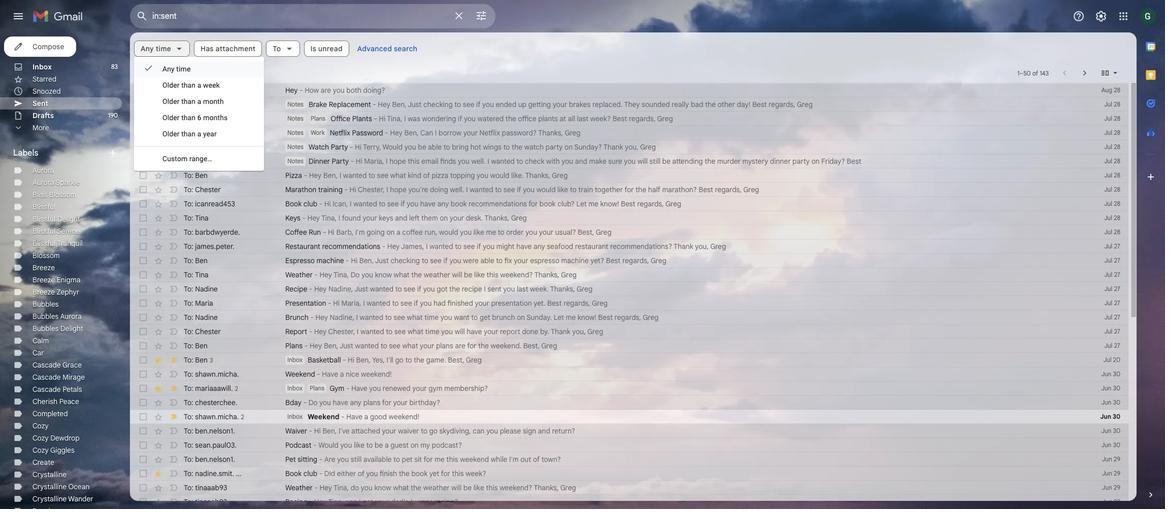 Task type: describe. For each thing, give the bounding box(es) containing it.
1 vertical spatial i'm
[[509, 456, 519, 465]]

4 row from the top
[[130, 126, 1129, 140]]

sparkle
[[56, 178, 80, 187]]

0 vertical spatial weekend
[[285, 370, 315, 379]]

ended
[[496, 100, 517, 109]]

nadine for brunch
[[195, 313, 218, 323]]

0 horizontal spatial go
[[395, 356, 404, 365]]

ben for 27th row from the bottom
[[195, 129, 208, 138]]

if up weather - hey tina, do you know what the weather will be like this weekend? thanks, greg
[[444, 257, 448, 266]]

0 vertical spatial let
[[577, 200, 587, 209]]

jul 28 for fifth row
[[1105, 143, 1121, 151]]

older than a week
[[163, 81, 220, 89]]

thank for recommendations?
[[674, 242, 694, 251]]

bubbles link
[[33, 300, 59, 309]]

blissful for blissful serene
[[33, 227, 55, 236]]

a left year
[[197, 130, 201, 138]]

your down 'renewed'
[[393, 399, 408, 408]]

2 row from the top
[[130, 98, 1129, 112]]

1 horizontal spatial thank
[[604, 143, 623, 152]]

pet
[[285, 456, 296, 465]]

6 27 from the top
[[1115, 314, 1121, 322]]

0 vertical spatial would
[[491, 171, 510, 180]]

3 row from the top
[[130, 112, 1129, 126]]

older than a month
[[163, 98, 224, 106]]

1 vertical spatial plans
[[285, 342, 303, 351]]

labels
[[13, 148, 38, 158]]

recipe for recipe - hey tina, can i get your dad's burger recipe?
[[285, 498, 307, 507]]

custom
[[163, 155, 188, 163]]

11 row from the top
[[130, 226, 1129, 240]]

tina, left was
[[387, 114, 403, 123]]

2 machine from the left
[[562, 257, 589, 266]]

espresso
[[285, 257, 315, 266]]

1 horizontal spatial able
[[481, 257, 495, 266]]

30 row from the top
[[130, 496, 1129, 510]]

half
[[648, 185, 661, 195]]

1 vertical spatial any time
[[163, 65, 191, 73]]

to: for 22th row from the bottom
[[184, 200, 193, 209]]

completed
[[33, 410, 68, 419]]

1 vertical spatial plans
[[363, 399, 381, 408]]

1 vertical spatial blossom
[[33, 251, 60, 261]]

settings image
[[1096, 10, 1108, 22]]

a left coffee
[[397, 228, 401, 237]]

1 to: tina from the top
[[184, 114, 209, 123]]

28 for 30th row from the bottom
[[1114, 86, 1121, 94]]

1 50 of 143
[[1018, 69, 1049, 77]]

your up 'coffee run - hi barb, i'm going on a coffee run, would you like me to order you your usual? best, greg'
[[450, 214, 464, 223]]

jun for hi ben, i've attached your waiver to go skydiving, can you please sign and return?
[[1102, 428, 1112, 435]]

tina for weather
[[195, 271, 209, 280]]

them
[[422, 214, 438, 223]]

the down 'password?' at the left top of the page
[[512, 143, 523, 152]]

to: mariaaawill. 2
[[184, 384, 238, 393]]

toggle split pane mode image
[[1101, 68, 1111, 78]]

bubbles for aurora
[[33, 312, 59, 322]]

to: ben.nelson1. for waiver
[[184, 427, 235, 436]]

keys
[[285, 214, 301, 223]]

aurora link
[[33, 166, 54, 175]]

blissful delight
[[33, 215, 80, 224]]

calm link
[[33, 337, 49, 346]]

0 vertical spatial i'm
[[356, 228, 365, 237]]

if up espresso machine - hi ben, just checking to see if you were able to fix your espresso machine yet? best regards, greg
[[477, 242, 481, 251]]

be down can
[[418, 143, 426, 152]]

the up recipe - hey nadine, just wanted to see if you got the recipe i sent you last week. thanks, greg
[[412, 271, 422, 280]]

cozy dewdrop link
[[33, 434, 80, 443]]

nadine for recipe
[[195, 285, 218, 294]]

1 vertical spatial any
[[163, 65, 175, 73]]

2 horizontal spatial book
[[540, 200, 556, 209]]

time up older than a week
[[176, 65, 191, 73]]

your down brunch on the bottom left of the page
[[484, 328, 498, 337]]

book club - did either of you finish the book yet for this week?
[[285, 470, 486, 479]]

1 horizontal spatial do
[[351, 271, 360, 280]]

party for dinner party
[[332, 157, 349, 166]]

if down weather - hey tina, do you know what the weather will be like this weekend? thanks, greg
[[417, 285, 422, 294]]

2 horizontal spatial any
[[534, 242, 545, 251]]

mystery
[[743, 157, 769, 166]]

2 27 from the top
[[1115, 257, 1121, 265]]

blissful serene link
[[33, 227, 80, 236]]

will up recipe?
[[452, 484, 462, 493]]

email
[[422, 157, 439, 166]]

more button
[[0, 122, 122, 134]]

blissful tranquil
[[33, 239, 83, 248]]

know for do
[[375, 271, 392, 280]]

3 jul 27 from the top
[[1105, 271, 1121, 279]]

1 horizontal spatial you,
[[625, 143, 639, 152]]

report
[[285, 328, 307, 337]]

1 horizontal spatial know!
[[601, 200, 619, 209]]

jun 30 for tenth row from the bottom
[[1102, 371, 1121, 378]]

2 vertical spatial have
[[347, 413, 363, 422]]

hey for hey ben, just wanted to see what your plans are for the weekend. best, greg
[[310, 342, 322, 351]]

1 tina from the top
[[195, 114, 209, 123]]

jun for hey tina, can i get your dad's burger recipe?
[[1103, 499, 1113, 506]]

2 notes from the top
[[287, 115, 304, 122]]

chester for marathon training - hi chester, i hope you're doing well. i wanted to see if you would like to train together for the half marathon? best regards, greg
[[195, 185, 221, 195]]

out
[[521, 456, 531, 465]]

months
[[203, 114, 228, 122]]

hi right plants
[[379, 114, 386, 123]]

to: for 27th row from the bottom
[[184, 129, 193, 138]]

20
[[1114, 357, 1121, 364]]

wander
[[68, 495, 93, 504]]

jun for did either of you finish the book yet for this week?
[[1103, 470, 1113, 478]]

28 for 20th row from the bottom of the page
[[1114, 229, 1121, 236]]

membership?
[[444, 385, 488, 394]]

25 row from the top
[[130, 425, 1129, 439]]

8 jul 27 from the top
[[1105, 342, 1121, 350]]

1 vertical spatial weekend
[[308, 413, 340, 422]]

1 horizontal spatial any
[[438, 200, 449, 209]]

1 horizontal spatial plans
[[436, 342, 453, 351]]

3 notes from the top
[[287, 129, 304, 137]]

your left usual?
[[539, 228, 554, 237]]

like down desk.
[[474, 228, 485, 237]]

breeze zephyr link
[[33, 288, 79, 297]]

this up sent
[[487, 271, 499, 280]]

27 row from the top
[[130, 453, 1129, 467]]

breeze for breeze enigma
[[33, 276, 55, 285]]

0 horizontal spatial get
[[363, 498, 373, 507]]

murder
[[718, 157, 741, 166]]

0 horizontal spatial would
[[439, 228, 459, 237]]

a left month
[[197, 98, 201, 106]]

your up the going
[[363, 214, 377, 223]]

0 horizontal spatial do
[[309, 399, 318, 408]]

shawn.micha. for to: shawn.micha.
[[195, 370, 239, 379]]

presentation - hi maria, i wanted to see if you had finished your presentation yet. best regards, greg
[[285, 299, 608, 308]]

on up notes dinner party - hi maria, i hope this email finds you well. i wanted to check with you and make sure you will still be attending the murder mystery dinner party on friday? best
[[565, 143, 573, 152]]

a left week
[[197, 81, 201, 89]]

ben for 24th row from the bottom of the page
[[195, 171, 208, 180]]

game.
[[426, 356, 446, 365]]

your left dad's at the bottom of page
[[375, 498, 390, 507]]

1 vertical spatial know!
[[578, 313, 597, 323]]

thanks, down book club - hi ican, i wanted to see if you have any book recommendations for book club? let me know! best regards, greg
[[485, 214, 510, 223]]

13 row from the top
[[130, 254, 1129, 268]]

restaurant
[[285, 242, 320, 251]]

this down weekend
[[452, 470, 464, 479]]

your up birthday?
[[413, 385, 427, 394]]

hot
[[471, 143, 481, 152]]

8 27 from the top
[[1115, 342, 1121, 350]]

time up plans - hey ben, just wanted to see what your plans are for the weekend. best, greg at the left
[[425, 328, 440, 337]]

4 27 from the top
[[1115, 285, 1121, 293]]

mirage
[[63, 373, 85, 382]]

hey for hey tina, can i get your dad's burger recipe?
[[314, 498, 327, 507]]

good
[[370, 413, 387, 422]]

weather - hey tina, do you know what the weather will be like this weekend? thanks, greg
[[285, 484, 576, 493]]

1 27 from the top
[[1115, 243, 1121, 250]]

1 horizontal spatial and
[[538, 427, 551, 436]]

jul for fifth row
[[1105, 143, 1113, 151]]

0 horizontal spatial maria,
[[342, 299, 361, 308]]

blissful serene
[[33, 227, 80, 236]]

older for older than a year
[[163, 130, 180, 138]]

to: for 25th row from the top of the page
[[184, 427, 193, 436]]

bubbles for delight
[[33, 325, 59, 334]]

book club - hi ican, i wanted to see if you have any book recommendations for book club? let me know! best regards, greg
[[285, 200, 682, 209]]

support image
[[1073, 10, 1085, 22]]

dinner
[[770, 157, 791, 166]]

done
[[522, 328, 539, 337]]

hey - how are you both doing?
[[285, 86, 385, 95]]

hey for hey tina, i found your keys and left them on your desk. thanks, greg
[[308, 214, 320, 223]]

create link
[[33, 459, 54, 468]]

to: ben for pizza
[[184, 171, 208, 180]]

for up good
[[382, 399, 392, 408]]

to: for fifth row
[[184, 143, 193, 152]]

breeze for breeze link
[[33, 264, 55, 273]]

might
[[497, 242, 515, 251]]

7 27 from the top
[[1115, 328, 1121, 336]]

club for did
[[304, 470, 317, 479]]

will right sure on the right
[[638, 157, 648, 166]]

7 jul 27 from the top
[[1105, 328, 1121, 336]]

labels heading
[[13, 148, 108, 158]]

the right got
[[450, 285, 460, 294]]

hi left barb,
[[328, 228, 335, 237]]

weather for do
[[424, 271, 451, 280]]

hi left 'ican,'
[[324, 200, 331, 209]]

1 horizontal spatial well.
[[472, 157, 486, 166]]

your up brunch - hey nadine, i wanted to see what time you want to get brunch on sunday. let me know! best regards, greg
[[475, 299, 490, 308]]

to: ben for plans
[[184, 342, 208, 351]]

pizza
[[432, 171, 449, 180]]

1 to: ben from the top
[[184, 100, 208, 109]]

to button
[[266, 41, 300, 57]]

jul for 23th row from the bottom of the page
[[1105, 186, 1113, 194]]

your up guest
[[382, 427, 397, 436]]

return?
[[552, 427, 576, 436]]

your up "notes watch party - hi terry, would you be able to bring hot wings to the watch party on sunday? thank you, greg"
[[464, 129, 478, 138]]

waiver
[[398, 427, 419, 436]]

birthday?
[[410, 399, 440, 408]]

crystalline ocean link
[[33, 483, 90, 492]]

26 row from the top
[[130, 439, 1129, 453]]

ben for 13th row from the top
[[195, 257, 208, 266]]

presentation
[[285, 299, 326, 308]]

24 row from the top
[[130, 410, 1129, 425]]

the down plans - hey ben, just wanted to see what your plans are for the weekend. best, greg at the left
[[414, 356, 425, 365]]

to: for 24th row from the bottom of the page
[[184, 171, 193, 180]]

if left had
[[414, 299, 418, 308]]

have down brunch - hey nadine, i wanted to see what time you want to get brunch on sunday. let me know! best regards, greg
[[467, 328, 482, 337]]

1 bubbles from the top
[[33, 300, 59, 309]]

to: tinaaab93 for weather
[[184, 484, 227, 493]]

1 vertical spatial would
[[537, 185, 556, 195]]

plants
[[539, 114, 558, 123]]

1 vertical spatial hope
[[390, 185, 407, 195]]

range…
[[189, 155, 212, 163]]

2 vertical spatial aurora
[[60, 312, 82, 322]]

blissful for blissful tranquil
[[33, 239, 55, 248]]

30 for tenth row from the bottom
[[1114, 371, 1121, 378]]

this down "while"
[[486, 484, 498, 493]]

restaurant recommendations - hey james, i wanted to see if you might have any seafood restaurant recommendations? thank you, greg
[[285, 242, 727, 251]]

20 to: from the top
[[184, 356, 193, 365]]

me right sunday.
[[566, 313, 576, 323]]

28 to: from the top
[[184, 470, 193, 479]]

to: tinaaab93 for recipe
[[184, 498, 227, 507]]

1 vertical spatial would
[[319, 441, 339, 451]]

compose
[[33, 42, 64, 51]]

if up watered
[[476, 100, 481, 109]]

cozy giggles
[[33, 446, 75, 456]]

weekend
[[460, 456, 489, 465]]

office
[[331, 114, 351, 123]]

jun for have a nice weekend!
[[1102, 371, 1112, 378]]

hey for hey ben, i wanted to see what kind of pizza topping you would like. thanks, greg
[[309, 171, 322, 180]]

to: nadine for recipe
[[184, 285, 218, 294]]

like.
[[512, 171, 524, 180]]

to: for 29th row from the top of the page
[[184, 484, 193, 493]]

to: for 30th row from the bottom
[[184, 86, 193, 95]]

2 to: ben from the top
[[184, 129, 208, 138]]

peace
[[59, 398, 79, 407]]

the down pet
[[399, 470, 410, 479]]

1 row from the top
[[130, 83, 1129, 98]]

0 vertical spatial are
[[321, 86, 331, 95]]

report - hey chester, i wanted to see what time you will have your report done by. thank you, greg
[[285, 328, 604, 337]]

to: james.peter.
[[184, 242, 234, 251]]

5 27 from the top
[[1115, 300, 1121, 307]]

hey for hey nadine, i wanted to see what time you want to get brunch on sunday. let me know! best regards, greg
[[316, 313, 328, 323]]

1 horizontal spatial maria,
[[364, 157, 384, 166]]

1 jul 27 from the top
[[1105, 243, 1121, 250]]

1 horizontal spatial would
[[383, 143, 403, 152]]

on right them
[[440, 214, 448, 223]]

basketball
[[308, 356, 341, 365]]

21 row from the top
[[130, 368, 1129, 382]]

thanks, right week.
[[550, 285, 575, 294]]

30 for 23th row from the top of the page
[[1114, 399, 1121, 407]]

inbox inside inbox basketball - hi ben, yes, i'll go to the game. best, greg
[[287, 357, 303, 364]]

to: for tenth row from the bottom
[[184, 370, 193, 379]]

a left guest
[[385, 441, 389, 451]]

9 row from the top
[[130, 197, 1129, 211]]

22 row from the top
[[130, 382, 1129, 396]]

sean.paul03.
[[195, 441, 237, 451]]

jul 28 for 23th row from the bottom of the page
[[1105, 186, 1121, 194]]

inbox up bday
[[287, 385, 303, 393]]

training
[[318, 185, 343, 195]]

15 row from the top
[[130, 282, 1129, 297]]

on left friday?
[[812, 157, 820, 166]]

1 machine from the left
[[317, 257, 344, 266]]

advanced search options image
[[471, 6, 492, 26]]

1 not important switch from the top
[[169, 85, 179, 95]]

skydiving,
[[440, 427, 471, 436]]

weather for weather - hey tina, do you know what the weather will be like this weekend? thanks, greg
[[285, 271, 313, 280]]

7 row from the top
[[130, 169, 1129, 183]]

attached
[[352, 427, 380, 436]]

attachment
[[216, 44, 256, 53]]

jul 28 for 20th row from the bottom of the page
[[1105, 229, 1121, 236]]

jul for 13th row from the top
[[1105, 257, 1113, 265]]

1 vertical spatial and
[[395, 214, 408, 223]]

if up netflix password - hey ben, can i borrow your netflix password? thanks, greg
[[458, 114, 462, 123]]

sit
[[415, 456, 422, 465]]

the up the burger
[[411, 484, 422, 493]]

will down want
[[455, 328, 465, 337]]

left
[[409, 214, 420, 223]]

jul 20
[[1104, 357, 1121, 364]]

aurora for aurora link
[[33, 166, 54, 175]]

be down weekend
[[464, 484, 472, 493]]

have down order
[[517, 242, 532, 251]]

of right either
[[358, 470, 365, 479]]

refresh image
[[169, 68, 179, 78]]

0 vertical spatial blossom
[[49, 190, 76, 200]]

is unread button
[[304, 41, 349, 57]]

espresso
[[530, 257, 560, 266]]

had
[[434, 299, 446, 308]]

the right bad
[[706, 100, 716, 109]]

jun 30 for 23th row from the top of the page
[[1102, 399, 1121, 407]]

8 row from the top
[[130, 183, 1129, 197]]

clear search image
[[449, 6, 469, 26]]

getting
[[529, 100, 551, 109]]

finished
[[448, 299, 473, 308]]

gym
[[429, 385, 443, 394]]

breeze enigma
[[33, 276, 80, 285]]

your right fix
[[514, 257, 529, 266]]

0 vertical spatial can
[[473, 427, 485, 436]]

1 vertical spatial chester,
[[328, 328, 355, 337]]

7 28 from the top
[[1114, 172, 1121, 179]]

18 row from the top
[[130, 325, 1129, 339]]

book for book club - did either of you finish the book yet for this week?
[[285, 470, 302, 479]]

6 row from the top
[[130, 154, 1129, 169]]

pet sitting - are you still available to pet sit for me this weekend while i'm out of town?
[[285, 456, 561, 465]]

sign
[[523, 427, 536, 436]]

time inside popup button
[[156, 44, 171, 53]]

0 horizontal spatial well.
[[450, 185, 464, 195]]

30 for seventh row from the bottom of the page
[[1113, 413, 1121, 421]]

club for hi
[[304, 200, 317, 209]]

older for older than a week
[[163, 81, 180, 89]]

2 30 from the top
[[1114, 385, 1121, 393]]

for down brunch - hey nadine, i wanted to see what time you want to get brunch on sunday. let me know! best regards, greg
[[467, 342, 477, 351]]

0 horizontal spatial any
[[350, 399, 362, 408]]

23 row from the top
[[130, 396, 1129, 410]]

1 horizontal spatial party
[[793, 157, 810, 166]]

main content containing any time
[[130, 33, 1137, 510]]

thanks, down check
[[526, 171, 550, 180]]

your up at
[[553, 100, 567, 109]]

mariaaawill.
[[195, 384, 233, 393]]

2 jul 27 from the top
[[1105, 257, 1121, 265]]

hi down 'password'
[[356, 157, 363, 166]]

thanks, down town?
[[534, 484, 559, 493]]

jun 30 for 25th row from the top of the page
[[1102, 428, 1121, 435]]

tina, for do
[[334, 271, 349, 280]]

1 vertical spatial weekend!
[[389, 413, 420, 422]]

1 vertical spatial best,
[[524, 342, 540, 351]]

a left nice
[[340, 370, 344, 379]]

maria for jul 28
[[195, 157, 213, 166]]

of right 50
[[1033, 69, 1039, 77]]

17 row from the top
[[130, 311, 1129, 325]]

thanks, down plants
[[539, 129, 563, 138]]

inbox inside labels navigation
[[33, 62, 52, 72]]

24 to: from the top
[[184, 413, 193, 422]]

be left attending
[[663, 157, 671, 166]]

on up done
[[517, 313, 525, 323]]

28 for 23th row from the bottom of the page
[[1114, 186, 1121, 194]]

like up club?
[[558, 185, 568, 195]]

to: tina for weather
[[184, 271, 209, 280]]

time down had
[[425, 313, 439, 323]]

hi right training
[[350, 185, 356, 195]]

podcast
[[285, 441, 312, 451]]

to: for 23th row from the top of the page
[[184, 399, 193, 408]]

last for week.
[[517, 285, 529, 294]]

for right sit
[[424, 456, 433, 465]]

jun for do you have any plans for your birthday?
[[1102, 399, 1112, 407]]

delight for bubbles delight
[[60, 325, 83, 334]]

this up kind
[[408, 157, 420, 166]]

of right kind
[[423, 171, 430, 180]]

0 horizontal spatial book
[[412, 470, 428, 479]]

hi down barb,
[[351, 257, 358, 266]]

6 jul 27 from the top
[[1105, 314, 1121, 322]]

not important switch for notes brake replacement - hey ben, just checking to see if you ended up getting your brakes replaced. they sounded really bad the other day! best regards, greg
[[169, 100, 179, 110]]

hey for hey chester, i wanted to see what time you will have your report done by. thank you, greg
[[314, 328, 327, 337]]

1 vertical spatial still
[[351, 456, 362, 465]]

gym
[[330, 385, 345, 394]]

pet
[[402, 456, 413, 465]]

1 vertical spatial checking
[[391, 257, 420, 266]]

the left the weekend.
[[478, 342, 489, 351]]

hi up nice
[[348, 356, 355, 365]]

to: for 13th row from the top
[[184, 257, 193, 266]]

1 vertical spatial let
[[554, 313, 564, 323]]

1 vertical spatial week?
[[466, 470, 486, 479]]

1 horizontal spatial still
[[650, 157, 661, 166]]

recipe for recipe - hey nadine, just wanted to see if you got the recipe i sent you last week. thanks, greg
[[285, 285, 307, 294]]

0 vertical spatial hope
[[390, 157, 406, 166]]

5 row from the top
[[130, 140, 1129, 154]]

4 jun 29 from the top
[[1103, 499, 1121, 506]]

cascade for cascade petals
[[33, 386, 61, 395]]

jul for 16th row from the bottom
[[1105, 285, 1113, 293]]

29 row from the top
[[130, 482, 1129, 496]]

this down the podcast?
[[447, 456, 458, 465]]

0 horizontal spatial can
[[346, 498, 357, 507]]

hi right waiver
[[314, 427, 321, 436]]

the left half
[[636, 185, 647, 195]]

3 27 from the top
[[1115, 271, 1121, 279]]

1 horizontal spatial week?
[[591, 114, 611, 123]]

brake
[[309, 100, 327, 109]]

yes,
[[372, 356, 385, 365]]

marathon?
[[663, 185, 697, 195]]

the left the murder
[[705, 157, 716, 166]]

a left good
[[364, 413, 368, 422]]

jul 28 for third row from the top
[[1105, 115, 1121, 122]]

are
[[324, 456, 336, 465]]



Task type: locate. For each thing, give the bounding box(es) containing it.
1 maria from the top
[[195, 157, 213, 166]]

sunday?
[[575, 143, 602, 152]]

to: chester up to: ben 3 at the left of the page
[[184, 328, 221, 337]]

0 vertical spatial to: tina
[[184, 114, 209, 123]]

nadine, for i
[[330, 313, 354, 323]]

any time inside popup button
[[141, 44, 171, 53]]

like down attached
[[354, 441, 365, 451]]

8 to: from the top
[[184, 185, 193, 195]]

1 vertical spatial party
[[332, 157, 349, 166]]

than
[[181, 81, 196, 89], [181, 98, 196, 106], [181, 114, 196, 122], [181, 130, 196, 138]]

2 shawn.micha. from the top
[[195, 413, 239, 422]]

22 to: from the top
[[184, 384, 193, 393]]

not important switch
[[169, 85, 179, 95], [169, 100, 179, 110], [169, 114, 179, 124], [169, 128, 179, 138], [169, 142, 179, 152], [169, 156, 179, 167]]

want
[[454, 313, 470, 323]]

2 vertical spatial would
[[439, 228, 459, 237]]

19 to: from the top
[[184, 342, 193, 351]]

notes for brake replacement
[[287, 101, 304, 108]]

crystalline down crystalline link
[[33, 483, 67, 492]]

tinaaab93 for weather
[[195, 484, 227, 493]]

2 vertical spatial best,
[[448, 356, 465, 365]]

jul 28 for 29th row from the bottom of the page
[[1105, 101, 1121, 108]]

bring
[[452, 143, 469, 152]]

compose button
[[4, 37, 76, 57]]

bubbles down breeze zephyr link
[[33, 300, 59, 309]]

breeze
[[33, 264, 55, 273], [33, 276, 55, 285], [33, 288, 55, 297]]

than down older than a week
[[181, 98, 196, 106]]

and down sunday?
[[575, 157, 588, 166]]

0 vertical spatial able
[[428, 143, 442, 152]]

28 for 6th row from the top
[[1114, 157, 1121, 165]]

the down ended
[[506, 114, 517, 123]]

hey for hey tina, do you know what the weather will be like this weekend? thanks, greg
[[320, 484, 332, 493]]

jul 28
[[1105, 101, 1121, 108], [1105, 115, 1121, 122], [1105, 129, 1121, 137], [1105, 143, 1121, 151], [1105, 157, 1121, 165], [1105, 172, 1121, 179], [1105, 186, 1121, 194], [1105, 200, 1121, 208], [1105, 214, 1121, 222], [1105, 229, 1121, 236]]

1 jul 28 from the top
[[1105, 101, 1121, 108]]

gmail image
[[33, 6, 88, 26]]

weather for do
[[423, 484, 450, 493]]

1 horizontal spatial book
[[451, 200, 467, 209]]

let down the train
[[577, 200, 587, 209]]

1 blissful from the top
[[33, 203, 55, 212]]

ben up to: ben 3 at the left of the page
[[195, 342, 208, 351]]

1 vertical spatial weekend?
[[500, 484, 533, 493]]

bubbles
[[33, 300, 59, 309], [33, 312, 59, 322], [33, 325, 59, 334]]

14 to: from the top
[[184, 271, 193, 280]]

weather down espresso
[[285, 271, 313, 280]]

create
[[33, 459, 54, 468]]

to: ben down to: james.peter.
[[184, 257, 208, 266]]

1 vertical spatial to: ben.nelson1.
[[184, 456, 235, 465]]

tranquil
[[57, 239, 83, 248]]

to: for 13th row from the bottom of the page
[[184, 328, 193, 337]]

blissful for blissful link
[[33, 203, 55, 212]]

3 jul 28 from the top
[[1105, 129, 1121, 137]]

tina, down did
[[328, 498, 344, 507]]

0 horizontal spatial recommendations
[[322, 242, 381, 251]]

0 vertical spatial maria
[[195, 157, 213, 166]]

ben.nelson1. for waiver - hi ben, i've attached your waiver to go skydiving, can you please sign and return?
[[195, 427, 235, 436]]

ben
[[195, 100, 208, 109], [195, 129, 208, 138], [195, 171, 208, 180], [195, 257, 208, 266], [195, 342, 208, 351], [195, 356, 208, 365]]

ben down range…
[[195, 171, 208, 180]]

3 30 from the top
[[1114, 399, 1121, 407]]

5 jul 28 from the top
[[1105, 157, 1121, 165]]

completed link
[[33, 410, 68, 419]]

1 vertical spatial delight
[[60, 325, 83, 334]]

0 horizontal spatial still
[[351, 456, 362, 465]]

last for week?
[[577, 114, 589, 123]]

to: for 23th row from the bottom of the page
[[184, 185, 193, 195]]

older than a year
[[163, 130, 217, 138]]

2 vertical spatial any
[[350, 399, 362, 408]]

3 bubbles from the top
[[33, 325, 59, 334]]

to: icanread453
[[184, 200, 235, 209]]

1 crystalline from the top
[[33, 471, 67, 480]]

20 row from the top
[[130, 354, 1129, 368]]

recommendations up desk.
[[469, 200, 527, 209]]

than for week
[[181, 81, 196, 89]]

plants
[[352, 114, 372, 123]]

6 to: from the top
[[184, 157, 193, 166]]

club down sitting
[[304, 470, 317, 479]]

10 to: from the top
[[184, 214, 193, 223]]

15 to: from the top
[[184, 285, 193, 294]]

19 row from the top
[[130, 339, 1129, 354]]

2 netflix from the left
[[480, 129, 500, 138]]

thanks, down the espresso
[[535, 271, 560, 280]]

5 30 from the top
[[1114, 428, 1121, 435]]

6 ben from the top
[[195, 356, 208, 365]]

to: maria for jul 28
[[184, 157, 213, 166]]

cozy dewdrop
[[33, 434, 80, 443]]

0 horizontal spatial netflix
[[330, 129, 350, 138]]

dad's
[[391, 498, 409, 507]]

has attachment
[[201, 44, 256, 53]]

brakes
[[569, 100, 591, 109]]

4 ben from the top
[[195, 257, 208, 266]]

password?
[[502, 129, 537, 138]]

go
[[395, 356, 404, 365], [429, 427, 438, 436]]

30
[[1114, 371, 1121, 378], [1114, 385, 1121, 393], [1114, 399, 1121, 407], [1113, 413, 1121, 421], [1114, 428, 1121, 435], [1114, 442, 1121, 450]]

1 netflix from the left
[[330, 129, 350, 138]]

4 29 from the top
[[1114, 499, 1121, 506]]

21 to: from the top
[[184, 370, 193, 379]]

ben up 6
[[195, 100, 208, 109]]

3 to: tina from the top
[[184, 271, 209, 280]]

2 inside to: shawn.micha. 2
[[241, 414, 244, 421]]

jul for 27th row from the bottom
[[1105, 129, 1113, 137]]

2 vertical spatial crystalline
[[33, 495, 67, 504]]

breeze up 'bubbles' link at the bottom
[[33, 288, 55, 297]]

terry
[[195, 143, 212, 152]]

on
[[565, 143, 573, 152], [812, 157, 820, 166], [440, 214, 448, 223], [387, 228, 395, 237], [517, 313, 525, 323], [411, 441, 419, 451]]

1 vertical spatial are
[[455, 342, 466, 351]]

6 jul 28 from the top
[[1105, 172, 1121, 179]]

jul 28 for 6th row from the top
[[1105, 157, 1121, 165]]

1 horizontal spatial get
[[480, 313, 491, 323]]

to: for 5th row from the bottom of the page
[[184, 441, 193, 451]]

brunch
[[285, 313, 309, 323]]

guest
[[391, 441, 409, 451]]

keys
[[379, 214, 393, 223]]

inbox down report
[[287, 357, 303, 364]]

30 to: from the top
[[184, 498, 193, 507]]

1 horizontal spatial would
[[491, 171, 510, 180]]

2 horizontal spatial best,
[[578, 228, 594, 237]]

last left week.
[[517, 285, 529, 294]]

2 horizontal spatial would
[[537, 185, 556, 195]]

28
[[1114, 86, 1121, 94], [1114, 101, 1121, 108], [1114, 115, 1121, 122], [1114, 129, 1121, 137], [1114, 143, 1121, 151], [1114, 157, 1121, 165], [1114, 172, 1121, 179], [1114, 186, 1121, 194], [1114, 200, 1121, 208], [1114, 214, 1121, 222], [1114, 229, 1121, 236]]

1 vertical spatial to: chester
[[184, 328, 221, 337]]

pizza
[[285, 171, 302, 180]]

for right yet
[[441, 470, 450, 479]]

27
[[1115, 243, 1121, 250], [1115, 257, 1121, 265], [1115, 271, 1121, 279], [1115, 285, 1121, 293], [1115, 300, 1121, 307], [1115, 314, 1121, 322], [1115, 328, 1121, 336], [1115, 342, 1121, 350]]

16 to: from the top
[[184, 299, 193, 308]]

11 to: from the top
[[184, 228, 193, 237]]

2 jul 28 from the top
[[1105, 115, 1121, 122]]

be up the 'available'
[[375, 441, 383, 451]]

143
[[1040, 69, 1049, 77]]

4 not important switch from the top
[[169, 128, 179, 138]]

blossom up breeze link
[[33, 251, 60, 261]]

search mail image
[[133, 7, 151, 25]]

to: for 15th row from the bottom of the page
[[184, 299, 193, 308]]

what for pizza
[[390, 171, 406, 180]]

0 horizontal spatial 2
[[235, 385, 238, 393]]

1 horizontal spatial best,
[[524, 342, 540, 351]]

be down the were
[[464, 271, 473, 280]]

1 vertical spatial know
[[375, 484, 391, 493]]

Search mail text field
[[152, 11, 447, 21]]

to: for 12th row from the bottom of the page
[[184, 342, 193, 351]]

of right out
[[533, 456, 540, 465]]

2 vertical spatial tina
[[195, 271, 209, 280]]

1 horizontal spatial are
[[455, 342, 466, 351]]

hey for hey tina, do you know what the weather will be like this weekend? thanks, greg
[[320, 271, 332, 280]]

have down gym
[[333, 399, 348, 408]]

1 ben.nelson1. from the top
[[195, 427, 235, 436]]

1 vertical spatial able
[[481, 257, 495, 266]]

podcast?
[[432, 441, 462, 451]]

train
[[579, 185, 593, 195]]

0 horizontal spatial party
[[546, 143, 563, 152]]

2 28 from the top
[[1114, 101, 1121, 108]]

2 nadine from the top
[[195, 313, 218, 323]]

3 cozy from the top
[[33, 446, 49, 456]]

0 vertical spatial would
[[383, 143, 403, 152]]

hi right presentation at bottom
[[333, 299, 340, 308]]

2 bubbles from the top
[[33, 312, 59, 322]]

i'll
[[387, 356, 394, 365]]

do right bday
[[309, 399, 318, 408]]

barbdwyerde.
[[195, 228, 240, 237]]

like down espresso machine - hi ben, just checking to see if you were able to fix your espresso machine yet? best regards, greg
[[474, 271, 485, 280]]

1 vertical spatial cascade
[[33, 373, 61, 382]]

1 29 from the top
[[1114, 456, 1121, 464]]

to: tina down to: icanread453
[[184, 214, 209, 223]]

2 vertical spatial to: tina
[[184, 271, 209, 280]]

waiver
[[285, 427, 307, 436]]

1 vertical spatial maria,
[[342, 299, 361, 308]]

wondering
[[422, 114, 456, 123]]

club
[[304, 200, 317, 209], [304, 470, 317, 479]]

2 for shawn.micha.
[[241, 414, 244, 421]]

1 cascade from the top
[[33, 361, 61, 370]]

2 horizontal spatial and
[[575, 157, 588, 166]]

27 to: from the top
[[184, 456, 193, 465]]

bubbles up calm
[[33, 325, 59, 334]]

get left brunch on the bottom left of the page
[[480, 313, 491, 323]]

aurora for aurora sparkle
[[33, 178, 54, 187]]

1 horizontal spatial let
[[577, 200, 587, 209]]

6 30 from the top
[[1114, 442, 1121, 450]]

any time up refresh image
[[141, 44, 171, 53]]

than for month
[[181, 98, 196, 106]]

would right run, on the left top of page
[[439, 228, 459, 237]]

to: tina down to: james.peter.
[[184, 271, 209, 280]]

recipe down pet
[[285, 498, 307, 507]]

to: for 4th row from the bottom
[[184, 456, 193, 465]]

sunday.
[[527, 313, 552, 323]]

2 horizontal spatial you,
[[696, 242, 709, 251]]

0 horizontal spatial know!
[[578, 313, 597, 323]]

to: chester for marathon
[[184, 185, 221, 195]]

recipe up presentation at bottom
[[285, 285, 307, 294]]

0 vertical spatial crystalline
[[33, 471, 67, 480]]

can down do
[[346, 498, 357, 507]]

29 for week?
[[1114, 470, 1121, 478]]

club?
[[558, 200, 575, 209]]

1 vertical spatial do
[[309, 399, 318, 408]]

i'm left out
[[509, 456, 519, 465]]

1
[[1018, 69, 1020, 77]]

best, right game.
[[448, 356, 465, 365]]

None checkbox
[[138, 185, 148, 195], [138, 213, 148, 223], [138, 228, 148, 238], [138, 242, 148, 252], [138, 256, 148, 266], [138, 284, 148, 295], [138, 299, 148, 309], [138, 313, 148, 323], [138, 327, 148, 337], [138, 356, 148, 366], [138, 384, 148, 394], [138, 412, 148, 423], [138, 469, 148, 480], [138, 484, 148, 494], [138, 498, 148, 508], [138, 185, 148, 195], [138, 213, 148, 223], [138, 228, 148, 238], [138, 242, 148, 252], [138, 256, 148, 266], [138, 284, 148, 295], [138, 299, 148, 309], [138, 313, 148, 323], [138, 327, 148, 337], [138, 356, 148, 366], [138, 384, 148, 394], [138, 412, 148, 423], [138, 469, 148, 480], [138, 484, 148, 494], [138, 498, 148, 508]]

breeze for breeze zephyr
[[33, 288, 55, 297]]

1 vertical spatial book
[[285, 470, 302, 479]]

older for older than a month
[[163, 98, 180, 106]]

14 row from the top
[[130, 268, 1129, 282]]

hey
[[285, 86, 298, 95], [378, 100, 391, 109], [390, 129, 403, 138], [309, 171, 322, 180], [308, 214, 320, 223], [387, 242, 400, 251], [320, 271, 332, 280], [314, 285, 327, 294], [316, 313, 328, 323], [314, 328, 327, 337], [310, 342, 322, 351], [320, 484, 332, 493], [314, 498, 327, 507]]

me up restaurant recommendations - hey james, i wanted to see if you might have any seafood restaurant recommendations? thank you, greg
[[486, 228, 496, 237]]

shawn.micha. up mariaaawill.
[[195, 370, 239, 379]]

0 vertical spatial weather
[[424, 271, 451, 280]]

car link
[[33, 349, 44, 358]]

0 vertical spatial any
[[438, 200, 449, 209]]

2 to: from the top
[[184, 100, 193, 109]]

5 jul 27 from the top
[[1105, 300, 1121, 307]]

crystalline for ocean
[[33, 483, 67, 492]]

checking
[[424, 100, 453, 109], [391, 257, 420, 266]]

netflix down office
[[330, 129, 350, 138]]

older down refresh image
[[163, 81, 180, 89]]

to: for 17th row from the top of the page
[[184, 313, 193, 323]]

jul 28 for tenth row from the top of the page
[[1105, 214, 1121, 222]]

coffee run - hi barb, i'm going on a coffee run, would you like me to order you your usual? best, greg
[[285, 228, 612, 237]]

sitting
[[298, 456, 317, 465]]

0 vertical spatial recommendations
[[469, 200, 527, 209]]

1 vertical spatial tina
[[195, 214, 209, 223]]

1 to: tinaaab93 from the top
[[184, 484, 227, 493]]

29 for weekend
[[1114, 456, 1121, 464]]

None search field
[[130, 4, 496, 28]]

1 horizontal spatial chester,
[[358, 185, 385, 195]]

run
[[309, 228, 321, 237]]

notes inside "notes watch party - hi terry, would you be able to bring hot wings to the watch party on sunday? thank you, greg"
[[287, 143, 304, 151]]

not important switch for notes dinner party - hi maria, i hope this email finds you well. i wanted to check with you and make sure you will still be attending the murder mystery dinner party on friday? best
[[169, 156, 179, 167]]

blissful for blissful delight
[[33, 215, 55, 224]]

jul for 15th row from the bottom of the page
[[1105, 300, 1113, 307]]

desk.
[[466, 214, 483, 223]]

1 shawn.micha. from the top
[[195, 370, 239, 379]]

to: chester for report
[[184, 328, 221, 337]]

0 vertical spatial breeze
[[33, 264, 55, 273]]

1 vertical spatial crystalline
[[33, 483, 67, 492]]

0 horizontal spatial able
[[428, 143, 442, 152]]

weather for weather - hey tina, do you know what the weather will be like this weekend? thanks, greg
[[285, 484, 313, 493]]

30 for 25th row from the top of the page
[[1114, 428, 1121, 435]]

party up the with
[[546, 143, 563, 152]]

5 notes from the top
[[287, 157, 304, 165]]

terry,
[[363, 143, 381, 152]]

weekend? for hey tina, do you know what the weather will be like this weekend? thanks, greg
[[500, 484, 533, 493]]

28 for third row from the top
[[1114, 115, 1121, 122]]

0 vertical spatial bubbles
[[33, 300, 59, 309]]

borrow
[[439, 129, 462, 138]]

maria, right presentation at bottom
[[342, 299, 361, 308]]

chester, up keys
[[358, 185, 385, 195]]

hey for hey nadine, just wanted to see if you got the recipe i sent you last week. thanks, greg
[[314, 285, 327, 294]]

hope
[[390, 157, 406, 166], [390, 185, 407, 195]]

1 to: maria from the top
[[184, 157, 213, 166]]

your up game.
[[420, 342, 434, 351]]

are down report - hey chester, i wanted to see what time you will have your report done by. thank you, greg
[[455, 342, 466, 351]]

2 ben.nelson1. from the top
[[195, 456, 235, 465]]

2 tina from the top
[[195, 214, 209, 223]]

1 vertical spatial cozy
[[33, 434, 49, 443]]

1 horizontal spatial recommendations
[[469, 200, 527, 209]]

aurora sparkle link
[[33, 178, 80, 187]]

have up them
[[420, 200, 436, 209]]

yet
[[430, 470, 440, 479]]

shawn.micha. for to: shawn.micha. 2
[[195, 413, 239, 422]]

9 28 from the top
[[1114, 200, 1121, 208]]

1 vertical spatial breeze
[[33, 276, 55, 285]]

29 for this
[[1114, 485, 1121, 492]]

aug
[[1102, 86, 1113, 94]]

plans left gym
[[310, 385, 325, 393]]

breeze enigma link
[[33, 276, 80, 285]]

notes
[[287, 101, 304, 108], [287, 115, 304, 122], [287, 129, 304, 137], [287, 143, 304, 151], [287, 157, 304, 165]]

check
[[525, 157, 545, 166]]

3 to: from the top
[[184, 114, 193, 123]]

0 vertical spatial any time
[[141, 44, 171, 53]]

restaurant
[[575, 242, 609, 251]]

5 to: ben from the top
[[184, 342, 208, 351]]

maria
[[195, 157, 213, 166], [195, 299, 213, 308]]

weekend? down out
[[500, 484, 533, 493]]

ben for 29th row from the bottom of the page
[[195, 100, 208, 109]]

28 row from the top
[[130, 467, 1129, 482]]

to: ben
[[184, 100, 208, 109], [184, 129, 208, 138], [184, 171, 208, 180], [184, 257, 208, 266], [184, 342, 208, 351]]

1 vertical spatial weather
[[285, 484, 313, 493]]

wings
[[483, 143, 502, 152]]

has attachment button
[[194, 41, 262, 57]]

make
[[589, 157, 607, 166]]

2 recipe from the top
[[285, 498, 307, 507]]

and
[[575, 157, 588, 166], [395, 214, 408, 223], [538, 427, 551, 436]]

None checkbox
[[138, 171, 148, 181], [138, 199, 148, 209], [138, 270, 148, 280], [138, 341, 148, 351], [138, 370, 148, 380], [138, 398, 148, 408], [138, 427, 148, 437], [138, 441, 148, 451], [138, 455, 148, 465], [138, 171, 148, 181], [138, 199, 148, 209], [138, 270, 148, 280], [138, 341, 148, 351], [138, 370, 148, 380], [138, 398, 148, 408], [138, 427, 148, 437], [138, 441, 148, 451], [138, 455, 148, 465]]

main menu image
[[12, 10, 24, 22]]

1 horizontal spatial i'm
[[509, 456, 519, 465]]

0 vertical spatial still
[[650, 157, 661, 166]]

tina, down barb,
[[334, 271, 349, 280]]

weekend up the i've
[[308, 413, 340, 422]]

4 blissful from the top
[[33, 239, 55, 248]]

chester, up 'basketball'
[[328, 328, 355, 337]]

well. down topping
[[450, 185, 464, 195]]

me down the train
[[589, 200, 599, 209]]

0 vertical spatial weekend!
[[361, 370, 392, 379]]

25 to: from the top
[[184, 427, 193, 436]]

tina down to: icanread453
[[195, 214, 209, 223]]

on right the going
[[387, 228, 395, 237]]

keys - hey tina, i found your keys and left them on your desk. thanks, greg
[[285, 214, 527, 223]]

any inside popup button
[[141, 44, 154, 53]]

than up older than a month
[[181, 81, 196, 89]]

1 vertical spatial club
[[304, 470, 317, 479]]

2 ben from the top
[[195, 129, 208, 138]]

ben up terry
[[195, 129, 208, 138]]

jun 29 for week?
[[1103, 470, 1121, 478]]

jul for 29th row from the bottom of the page
[[1105, 101, 1113, 108]]

tab list
[[1137, 33, 1166, 473]]

than for year
[[181, 130, 196, 138]]

tina, for can
[[328, 498, 344, 507]]

cascade for cascade mirage
[[33, 373, 61, 382]]

ben.nelson1.
[[195, 427, 235, 436], [195, 456, 235, 465]]

party for watch party
[[331, 143, 348, 152]]

week?
[[591, 114, 611, 123], [466, 470, 486, 479]]

1 vertical spatial go
[[429, 427, 438, 436]]

1 vertical spatial tinaaab93
[[195, 498, 227, 507]]

4 jul 27 from the top
[[1105, 285, 1121, 293]]

older down older than a week
[[163, 98, 180, 106]]

on left my at the bottom of the page
[[411, 441, 419, 451]]

notes left 'work'
[[287, 129, 304, 137]]

1 horizontal spatial last
[[577, 114, 589, 123]]

0 vertical spatial get
[[480, 313, 491, 323]]

4 30 from the top
[[1113, 413, 1121, 421]]

0 vertical spatial delight
[[57, 215, 80, 224]]

inbox inside 'inbox weekend - have a good weekend!'
[[287, 413, 303, 421]]

custom range…
[[163, 155, 212, 163]]

0 vertical spatial thank
[[604, 143, 623, 152]]

notes inside notes brake replacement - hey ben, just checking to see if you ended up getting your brakes replaced. they sounded really bad the other day! best regards, greg
[[287, 101, 304, 108]]

blissful down blissful delight
[[33, 227, 55, 236]]

28 for fifth row
[[1114, 143, 1121, 151]]

year
[[203, 130, 217, 138]]

1 than from the top
[[181, 81, 196, 89]]

me up yet
[[435, 456, 445, 465]]

attending
[[673, 157, 703, 166]]

for right together
[[625, 185, 634, 195]]

0 vertical spatial recipe
[[285, 285, 307, 294]]

notes inside notes dinner party - hi maria, i hope this email finds you well. i wanted to check with you and make sure you will still be attending the murder mystery dinner party on friday? best
[[287, 157, 304, 165]]

pizza - hey ben, i wanted to see what kind of pizza topping you would like. thanks, greg
[[285, 171, 568, 180]]

book down sit
[[412, 470, 428, 479]]

recommendations down barb,
[[322, 242, 381, 251]]

3 older from the top
[[163, 114, 180, 122]]

just
[[408, 100, 422, 109], [375, 257, 389, 266], [355, 285, 368, 294], [340, 342, 353, 351]]

0 vertical spatial have
[[322, 370, 338, 379]]

weather down pet
[[285, 484, 313, 493]]

0 vertical spatial know!
[[601, 200, 619, 209]]

4 jul 28 from the top
[[1105, 143, 1121, 151]]

1 vertical spatial bubbles
[[33, 312, 59, 322]]

to: nadine
[[184, 285, 218, 294], [184, 313, 218, 323]]

not important switch for netflix password - hey ben, can i borrow your netflix password? thanks, greg
[[169, 128, 179, 138]]

to: tina
[[184, 114, 209, 123], [184, 214, 209, 223], [184, 271, 209, 280]]

what for are
[[403, 342, 418, 351]]

tinaaab93 for recipe
[[195, 498, 227, 507]]

0 vertical spatial weather
[[285, 271, 313, 280]]

starred link
[[33, 75, 57, 84]]

please
[[500, 427, 521, 436]]

breeze down breeze link
[[33, 276, 55, 285]]

would right terry,
[[383, 143, 403, 152]]

you, for restaurant recommendations - hey james, i wanted to see if you might have any seafood restaurant recommendations? thank you, greg
[[696, 242, 709, 251]]

like down weekend
[[474, 484, 484, 493]]

0 vertical spatial nadine
[[195, 285, 218, 294]]

go up my at the bottom of the page
[[429, 427, 438, 436]]

blossom link
[[33, 251, 60, 261]]

do down barb,
[[351, 271, 360, 280]]

ben for 12th row from the bottom of the page
[[195, 342, 208, 351]]

0 vertical spatial week?
[[591, 114, 611, 123]]

11 28 from the top
[[1114, 229, 1121, 236]]

2 to: tinaaab93 from the top
[[184, 498, 227, 507]]

2 vertical spatial breeze
[[33, 288, 55, 297]]

if down like.
[[517, 185, 521, 195]]

have for a
[[322, 370, 338, 379]]

cascade down the cascade grace link
[[33, 373, 61, 382]]

weekend
[[285, 370, 315, 379], [308, 413, 340, 422]]

jul
[[1105, 101, 1113, 108], [1105, 115, 1113, 122], [1105, 129, 1113, 137], [1105, 143, 1113, 151], [1105, 157, 1113, 165], [1105, 172, 1113, 179], [1105, 186, 1113, 194], [1105, 200, 1113, 208], [1105, 214, 1113, 222], [1105, 229, 1113, 236], [1105, 243, 1113, 250], [1105, 257, 1113, 265], [1105, 271, 1113, 279], [1105, 285, 1113, 293], [1105, 300, 1113, 307], [1105, 314, 1113, 322], [1105, 328, 1113, 336], [1105, 342, 1113, 350], [1104, 357, 1112, 364]]

1 horizontal spatial checking
[[424, 100, 453, 109]]

tina for keys
[[195, 214, 209, 223]]

1 horizontal spatial machine
[[562, 257, 589, 266]]

how
[[305, 86, 319, 95]]

cozy for cozy giggles
[[33, 446, 49, 456]]

chester for report - hey chester, i wanted to see what time you will have your report done by. thank you, greg
[[195, 328, 221, 337]]

2 weather from the top
[[285, 484, 313, 493]]

1 jun 29 from the top
[[1103, 456, 1121, 464]]

to: for first row from the bottom
[[184, 498, 193, 507]]

row
[[130, 83, 1129, 98], [130, 98, 1129, 112], [130, 112, 1129, 126], [130, 126, 1129, 140], [130, 140, 1129, 154], [130, 154, 1129, 169], [130, 169, 1129, 183], [130, 183, 1129, 197], [130, 197, 1129, 211], [130, 211, 1129, 226], [130, 226, 1129, 240], [130, 240, 1129, 254], [130, 254, 1129, 268], [130, 268, 1129, 282], [130, 282, 1129, 297], [130, 297, 1129, 311], [130, 311, 1129, 325], [130, 325, 1129, 339], [130, 339, 1129, 354], [130, 354, 1129, 368], [130, 368, 1129, 382], [130, 382, 1129, 396], [130, 396, 1129, 410], [130, 410, 1129, 425], [130, 425, 1129, 439], [130, 439, 1129, 453], [130, 453, 1129, 467], [130, 467, 1129, 482], [130, 482, 1129, 496], [130, 496, 1129, 510]]

older image
[[1080, 68, 1091, 78]]

2 inside to: mariaaawill. 2
[[235, 385, 238, 393]]

week? down the replaced.
[[591, 114, 611, 123]]

2 cascade from the top
[[33, 373, 61, 382]]

like
[[558, 185, 568, 195], [474, 228, 485, 237], [474, 271, 485, 280], [354, 441, 365, 451], [474, 484, 484, 493]]

0 vertical spatial cascade
[[33, 361, 61, 370]]

1 breeze from the top
[[33, 264, 55, 273]]

50
[[1024, 69, 1031, 77]]

28 for 22th row from the bottom
[[1114, 200, 1121, 208]]

cozy down completed link
[[33, 422, 49, 431]]

be
[[418, 143, 426, 152], [663, 157, 671, 166], [464, 271, 473, 280], [375, 441, 383, 451], [464, 484, 472, 493]]

blissful up blossom link
[[33, 239, 55, 248]]

delight down the bubbles aurora
[[60, 325, 83, 334]]

2 chester from the top
[[195, 328, 221, 337]]

main content
[[130, 33, 1137, 510]]

12 row from the top
[[130, 240, 1129, 254]]

shawn.micha.
[[195, 370, 239, 379], [195, 413, 239, 422]]

town?
[[542, 456, 561, 465]]

1 tinaaab93 from the top
[[195, 484, 227, 493]]

0 vertical spatial plans
[[436, 342, 453, 351]]

labels navigation
[[0, 33, 130, 510]]

for down marathon training - hi chester, i hope you're doing well. i wanted to see if you would like to train together for the half marathon? best regards, greg
[[529, 200, 538, 209]]

will up recipe
[[452, 271, 462, 280]]

tina, for i
[[322, 214, 337, 223]]

to
[[455, 100, 461, 109], [444, 143, 450, 152], [504, 143, 510, 152], [517, 157, 523, 166], [369, 171, 375, 180], [495, 185, 502, 195], [570, 185, 577, 195], [379, 200, 386, 209], [498, 228, 505, 237], [455, 242, 462, 251], [422, 257, 429, 266], [496, 257, 503, 266], [396, 285, 402, 294], [392, 299, 399, 308], [385, 313, 392, 323], [472, 313, 478, 323], [386, 328, 393, 337], [381, 342, 387, 351], [406, 356, 412, 365], [421, 427, 428, 436], [367, 441, 373, 451], [394, 456, 400, 465]]

jun 30 for seventh row from the bottom of the page
[[1101, 413, 1121, 421]]

16 row from the top
[[130, 297, 1129, 311]]

5 28 from the top
[[1114, 143, 1121, 151]]

presentation
[[491, 299, 532, 308]]

tina up year
[[195, 114, 209, 123]]

to: for 12th row from the top
[[184, 242, 193, 251]]

0 horizontal spatial best,
[[448, 356, 465, 365]]

to: nadine for brunch
[[184, 313, 218, 323]]

0 vertical spatial best,
[[578, 228, 594, 237]]

book up desk.
[[451, 200, 467, 209]]

ben.nelson1. up nadine.smit.
[[195, 456, 235, 465]]

blissful delight link
[[33, 215, 80, 224]]

not important switch for notes watch party - hi terry, would you be able to bring hot wings to the watch party on sunday? thank you, greg
[[169, 142, 179, 152]]

2 blissful from the top
[[33, 215, 55, 224]]

0 vertical spatial chester
[[195, 185, 221, 195]]

10 row from the top
[[130, 211, 1129, 226]]

able right the were
[[481, 257, 495, 266]]

5 ben from the top
[[195, 342, 208, 351]]

3 breeze from the top
[[33, 288, 55, 297]]

would up are
[[319, 441, 339, 451]]

7 jul 28 from the top
[[1105, 186, 1121, 194]]

ben.nelson1. up sean.paul03.
[[195, 427, 235, 436]]



Task type: vqa. For each thing, say whether or not it's contained in the screenshot.


